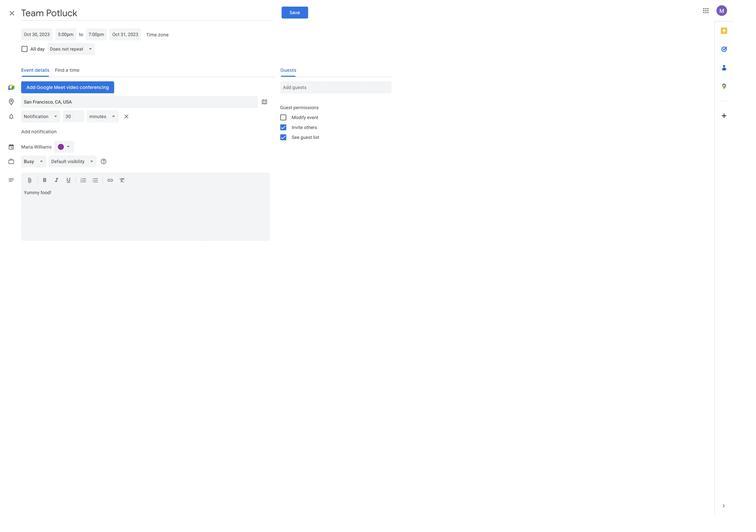 Task type: describe. For each thing, give the bounding box(es) containing it.
Description text field
[[21, 190, 270, 240]]

event
[[307, 115, 319, 120]]

modify
[[292, 115, 306, 120]]

guest permissions
[[280, 105, 319, 110]]

time
[[147, 32, 157, 38]]

bold image
[[41, 177, 48, 185]]

invite others
[[292, 125, 317, 130]]

guest
[[280, 105, 292, 110]]

time zone button
[[144, 29, 172, 41]]

save button
[[282, 7, 308, 19]]

yummy food!
[[24, 190, 51, 195]]

maria
[[21, 144, 33, 150]]

permissions
[[294, 105, 319, 110]]

italic image
[[53, 177, 60, 185]]

modify event
[[292, 115, 319, 120]]

day
[[37, 46, 45, 52]]

30 minutes before element
[[21, 109, 132, 124]]

invite
[[292, 125, 303, 130]]

add notification button
[[19, 124, 59, 140]]

zone
[[158, 32, 169, 38]]

numbered list image
[[80, 177, 87, 185]]

see
[[292, 135, 300, 140]]

group containing guest permissions
[[275, 103, 392, 142]]

remove formatting image
[[119, 177, 126, 185]]

bulleted list image
[[92, 177, 99, 185]]

guest
[[301, 135, 312, 140]]

Minutes in advance for notification number field
[[66, 111, 82, 123]]

Guests text field
[[283, 81, 389, 93]]

Location text field
[[24, 96, 255, 108]]



Task type: vqa. For each thing, say whether or not it's contained in the screenshot.
to
yes



Task type: locate. For each thing, give the bounding box(es) containing it.
Start time text field
[[58, 30, 74, 38]]

maria williams
[[21, 144, 52, 150]]

all
[[30, 46, 36, 52]]

food!
[[41, 190, 51, 195]]

group
[[275, 103, 392, 142]]

tab list
[[715, 22, 734, 497]]

None field
[[47, 43, 98, 55], [21, 111, 63, 123], [87, 111, 121, 123], [21, 156, 49, 168], [49, 156, 99, 168], [47, 43, 98, 55], [21, 111, 63, 123], [87, 111, 121, 123], [21, 156, 49, 168], [49, 156, 99, 168]]

End date text field
[[112, 30, 139, 38]]

save
[[290, 10, 300, 16]]

formatting options toolbar
[[21, 173, 270, 189]]

others
[[304, 125, 317, 130]]

notification
[[31, 129, 57, 135]]

yummy
[[24, 190, 39, 195]]

list
[[313, 135, 320, 140]]

add notification
[[21, 129, 57, 135]]

to
[[79, 32, 83, 37]]

insert link image
[[107, 177, 114, 185]]

Start date text field
[[24, 30, 50, 38]]

End time text field
[[89, 30, 104, 38]]

see guest list
[[292, 135, 320, 140]]

all day
[[30, 46, 45, 52]]

williams
[[34, 144, 52, 150]]

time zone
[[147, 32, 169, 38]]

add
[[21, 129, 30, 135]]

Title text field
[[21, 6, 271, 21]]

underline image
[[65, 177, 72, 185]]



